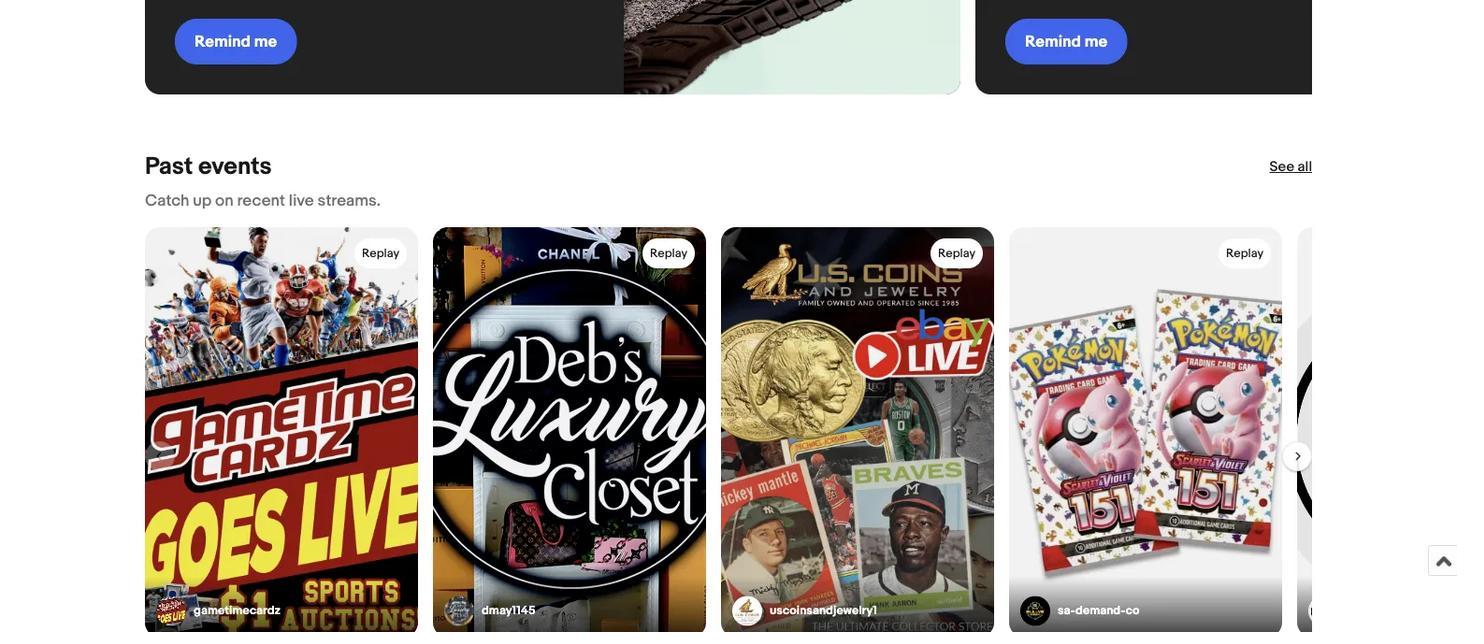 Task type: vqa. For each thing, say whether or not it's contained in the screenshot.
second Remind Me link from left
yes



Task type: describe. For each thing, give the bounding box(es) containing it.
uscoinsandjewelry1 image
[[732, 596, 762, 626]]

up
[[193, 191, 212, 210]]

replay for dmay1145
[[650, 245, 687, 260]]

remind for second 'remind me' button from the left
[[1025, 32, 1081, 52]]

see all
[[1270, 158, 1312, 175]]

see
[[1270, 158, 1295, 175]]

recent
[[237, 191, 285, 210]]

gametimecardz image
[[156, 596, 186, 626]]

all
[[1298, 158, 1312, 175]]

events
[[198, 152, 272, 181]]

remind me for 2nd 'remind me' button from the right
[[195, 32, 277, 52]]

1 remind me button from the left
[[175, 19, 297, 65]]

dmay1145
[[482, 603, 536, 618]]

past events
[[145, 152, 272, 181]]

sa-
[[1058, 603, 1076, 618]]

past
[[145, 152, 193, 181]]

streams.
[[318, 191, 381, 210]]



Task type: locate. For each thing, give the bounding box(es) containing it.
talkin' kyx with 💸joe bank$💸 image
[[624, 0, 961, 95]]

dmay1145 image
[[444, 596, 474, 626]]

1 horizontal spatial remind me button
[[1006, 19, 1127, 65]]

catch up on recent live streams.
[[145, 191, 381, 210]]

2 me from the left
[[1085, 32, 1108, 52]]

dmay1145 link
[[433, 227, 706, 632], [444, 596, 536, 626]]

2 remind from the left
[[1025, 32, 1081, 52]]

replay for sa-demand-co
[[1226, 245, 1264, 260]]

remind me button
[[175, 19, 297, 65], [1006, 19, 1127, 65]]

0 horizontal spatial remind me
[[195, 32, 277, 52]]

remind me for second 'remind me' button from the left
[[1025, 32, 1108, 52]]

replay for gametimecardz
[[362, 245, 399, 260]]

remind for 2nd 'remind me' button from the right
[[195, 32, 251, 52]]

see all link
[[1270, 158, 1312, 176]]

1 remind from the left
[[195, 32, 251, 52]]

4 replay from the left
[[1226, 245, 1264, 260]]

catch
[[145, 191, 189, 210]]

0 horizontal spatial remind
[[195, 32, 251, 52]]

remind me link
[[145, 0, 961, 95], [976, 0, 1457, 95]]

co
[[1126, 603, 1140, 618]]

replay
[[362, 245, 399, 260], [650, 245, 687, 260], [938, 245, 976, 260], [1226, 245, 1264, 260]]

2 replay from the left
[[650, 245, 687, 260]]

remind
[[195, 32, 251, 52], [1025, 32, 1081, 52]]

0 horizontal spatial remind me link
[[145, 0, 961, 95]]

1 horizontal spatial me
[[1085, 32, 1108, 52]]

1 remind me from the left
[[195, 32, 277, 52]]

gametimecardz
[[194, 603, 281, 618]]

replay for uscoinsandjewelry1
[[938, 245, 976, 260]]

me
[[254, 32, 277, 52], [1085, 32, 1108, 52]]

sa-demand-co link
[[1009, 227, 1282, 632], [1020, 596, 1140, 626]]

remind me
[[195, 32, 277, 52], [1025, 32, 1108, 52]]

0 horizontal spatial me
[[254, 32, 277, 52]]

0 horizontal spatial remind me button
[[175, 19, 297, 65]]

me for 2nd 'remind me' button from the right
[[254, 32, 277, 52]]

sa-demand-co
[[1058, 603, 1140, 618]]

1 remind me link from the left
[[145, 0, 961, 95]]

gametimecardz link
[[145, 227, 418, 632], [156, 596, 281, 626]]

me for second 'remind me' button from the left
[[1085, 32, 1108, 52]]

demand-
[[1076, 603, 1126, 618]]

uscoinsandjewelry1 link
[[721, 227, 994, 632], [732, 596, 877, 626]]

live
[[289, 191, 314, 210]]

1 replay from the left
[[362, 245, 399, 260]]

2 remind me from the left
[[1025, 32, 1108, 52]]

3 replay from the left
[[938, 245, 976, 260]]

1 horizontal spatial remind me link
[[976, 0, 1457, 95]]

on
[[215, 191, 233, 210]]

2 remind me link from the left
[[976, 0, 1457, 95]]

1 horizontal spatial remind
[[1025, 32, 1081, 52]]

sa demand co image
[[1020, 596, 1050, 626]]

1 horizontal spatial remind me
[[1025, 32, 1108, 52]]

2 remind me button from the left
[[1006, 19, 1127, 65]]

uscoinsandjewelry1
[[770, 603, 877, 618]]

1 me from the left
[[254, 32, 277, 52]]



